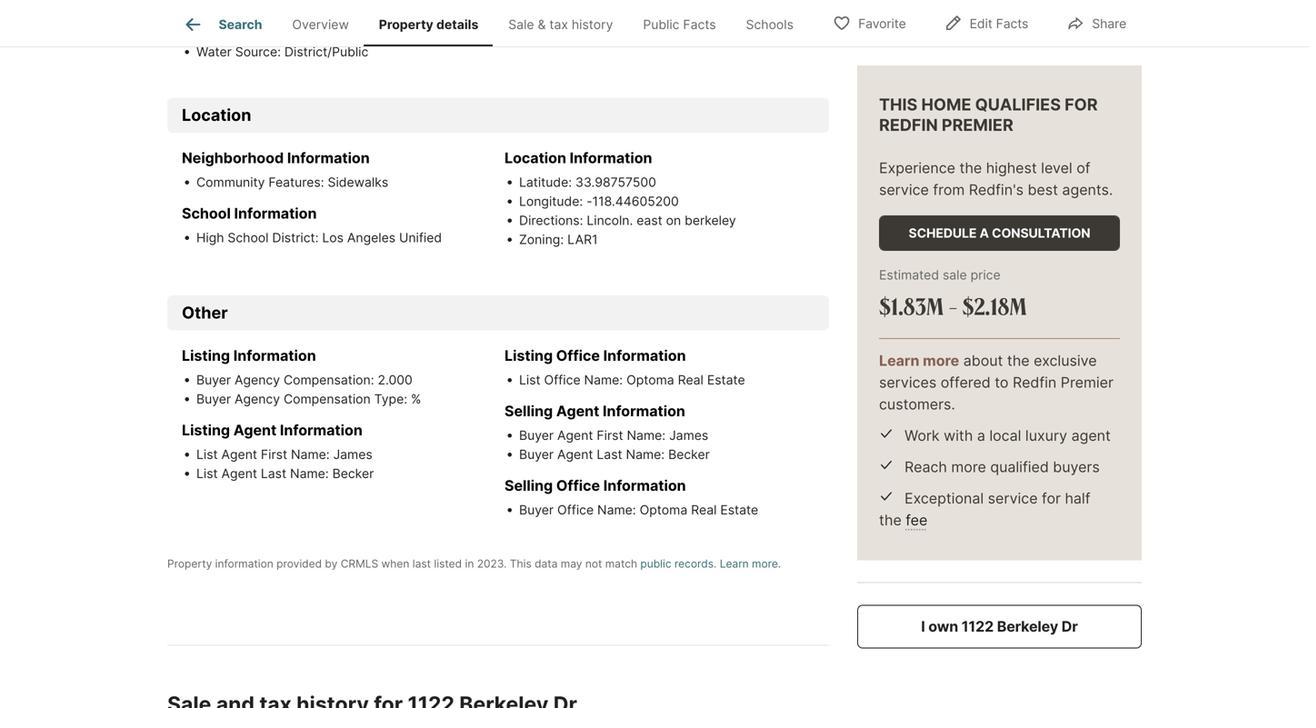 Task type: describe. For each thing, give the bounding box(es) containing it.
favorite
[[859, 16, 907, 31]]

real for selling office information
[[692, 503, 717, 518]]

selling for agent
[[505, 403, 553, 420]]

2 vertical spatial list
[[196, 466, 218, 482]]

more for learn
[[923, 352, 960, 370]]

information inside neighborhood information community features: sidewalks
[[287, 149, 370, 167]]

information inside listing agent information list agent first name: james list agent last name: becker
[[280, 422, 363, 440]]

name: inside the selling office information buyer office name: optoma real estate
[[598, 503, 636, 518]]

service inside 'experience the highest level of service from redfin's best agents.'
[[880, 181, 930, 199]]

district:
[[272, 230, 319, 246]]

–
[[949, 291, 958, 321]]

match
[[606, 558, 638, 571]]

community
[[196, 175, 265, 190]]

crmls
[[341, 558, 379, 571]]

information inside listing office information list office name: optoma real estate
[[604, 347, 686, 365]]

about the exclusive services offered to redfin premier customers.
[[880, 352, 1114, 413]]

1 horizontal spatial learn
[[880, 352, 920, 370]]

experience
[[880, 159, 956, 177]]

buyers
[[1054, 458, 1100, 476]]

lar1
[[568, 232, 598, 248]]

favorite button
[[818, 4, 922, 41]]

property details
[[379, 17, 479, 32]]

search link
[[182, 14, 262, 35]]

property details tab
[[364, 3, 494, 46]]

listing office information list office name: optoma real estate
[[505, 347, 746, 388]]

selling agent information buyer agent first name: james buyer agent last name: becker
[[505, 403, 710, 463]]

may
[[561, 558, 583, 571]]

information inside selling agent information buyer agent first name: james buyer agent last name: becker
[[603, 403, 686, 420]]

-
[[587, 194, 593, 209]]

high
[[196, 230, 224, 246]]

longitude:
[[519, 194, 583, 209]]

information
[[215, 558, 274, 571]]

sidewalks
[[328, 175, 389, 190]]

more.
[[752, 558, 782, 571]]

history
[[572, 17, 613, 32]]

the for from
[[960, 159, 983, 177]]

list for office
[[519, 373, 541, 388]]

of
[[1077, 159, 1091, 177]]

on
[[666, 213, 682, 228]]

data
[[535, 558, 558, 571]]

the inside exceptional service for half the
[[880, 512, 902, 529]]

becker for selling agent information
[[669, 447, 710, 463]]

for
[[1065, 95, 1099, 115]]

property information provided by crmls  when last listed in 2023. this data may not match public records . learn more.
[[167, 558, 782, 571]]

redfin's
[[970, 181, 1024, 199]]

school information high school district: los angeles unified
[[182, 205, 442, 246]]

premier
[[942, 115, 1014, 135]]

latitude:
[[519, 175, 572, 190]]

listed
[[434, 558, 462, 571]]

service inside exceptional service for half the
[[989, 490, 1038, 508]]

listing agent information list agent first name: james list agent last name: becker
[[182, 422, 374, 482]]

reach more qualified buyers
[[905, 458, 1100, 476]]

1 agency from the top
[[235, 373, 280, 388]]

&
[[538, 17, 546, 32]]

1 vertical spatial school
[[228, 230, 269, 246]]

listing for information
[[182, 347, 230, 365]]

when
[[382, 558, 410, 571]]

last for selling
[[597, 447, 623, 463]]

from
[[934, 181, 965, 199]]

compensation
[[284, 392, 371, 407]]

name: inside listing office information list office name: optoma real estate
[[584, 373, 623, 388]]

2 agency from the top
[[235, 392, 280, 407]]

fee
[[906, 512, 928, 529]]

2023.
[[477, 558, 507, 571]]

overview
[[292, 17, 349, 32]]

public
[[643, 17, 680, 32]]

first for listing
[[261, 447, 288, 463]]

i own 1122 berkeley dr
[[922, 618, 1079, 636]]

sale & tax history
[[509, 17, 613, 32]]

neighborhood information community features: sidewalks
[[182, 149, 389, 190]]

.
[[714, 558, 717, 571]]

sewer
[[287, 25, 325, 41]]

edit facts
[[970, 16, 1029, 31]]

first for selling
[[597, 428, 624, 444]]

features:
[[269, 175, 324, 190]]

qualified
[[991, 458, 1050, 476]]

a
[[980, 226, 990, 241]]

public
[[641, 558, 672, 571]]

overview tab
[[277, 3, 364, 46]]

schedule a consultation
[[909, 226, 1091, 241]]

type:
[[374, 392, 408, 407]]

33.98757500
[[576, 175, 657, 190]]

buyer inside the selling office information buyer office name: optoma real estate
[[519, 503, 554, 518]]

learn more
[[880, 352, 960, 370]]

work with a local luxury agent
[[905, 427, 1112, 445]]

location for location information latitude: 33.98757500 longitude: -118.44605200 directions: lincoln.  east on berkeley zoning: lar1
[[505, 149, 567, 167]]

listing information buyer agency compensation: 2.000 buyer agency compensation type: %
[[182, 347, 422, 407]]

optoma for listing office information
[[627, 373, 675, 388]]

water
[[196, 44, 232, 60]]

experience the highest level of service from redfin's best agents.
[[880, 159, 1114, 199]]

edit facts button
[[929, 4, 1045, 41]]

own
[[929, 618, 959, 636]]

1122
[[962, 618, 994, 636]]

records
[[675, 558, 714, 571]]

details
[[437, 17, 479, 32]]

directions:
[[519, 213, 584, 228]]

redfin
[[1013, 374, 1057, 392]]

luxury
[[1026, 427, 1068, 445]]

0 vertical spatial school
[[182, 205, 231, 223]]

not
[[586, 558, 603, 571]]

selling for office
[[505, 477, 553, 495]]

location for location
[[182, 105, 251, 125]]

qualifies
[[976, 95, 1062, 115]]



Task type: locate. For each thing, give the bounding box(es) containing it.
1 vertical spatial agency
[[235, 392, 280, 407]]

schools tab
[[731, 3, 809, 46]]

more for reach
[[952, 458, 987, 476]]

home
[[922, 95, 972, 115]]

zoning:
[[519, 232, 564, 248]]

the inside about the exclusive services offered to redfin premier customers.
[[1008, 352, 1030, 370]]

information down compensation
[[280, 422, 363, 440]]

0 vertical spatial location
[[182, 105, 251, 125]]

0 vertical spatial the
[[960, 159, 983, 177]]

0 horizontal spatial the
[[880, 512, 902, 529]]

location
[[182, 105, 251, 125], [505, 149, 567, 167]]

learn more link
[[880, 352, 960, 370]]

0 vertical spatial optoma
[[627, 373, 675, 388]]

1 horizontal spatial property
[[379, 17, 434, 32]]

0 vertical spatial james
[[670, 428, 709, 444]]

$1.83m
[[880, 291, 944, 321]]

location inside location information latitude: 33.98757500 longitude: -118.44605200 directions: lincoln.  east on berkeley zoning: lar1
[[505, 149, 567, 167]]

agency left compensation:
[[235, 373, 280, 388]]

1 vertical spatial selling
[[505, 477, 553, 495]]

information inside location information latitude: 33.98757500 longitude: -118.44605200 directions: lincoln.  east on berkeley zoning: lar1
[[570, 149, 653, 167]]

0 horizontal spatial location
[[182, 105, 251, 125]]

becker for listing agent information
[[333, 466, 374, 482]]

1 horizontal spatial service
[[989, 490, 1038, 508]]

0 vertical spatial property
[[379, 17, 434, 32]]

edit
[[970, 16, 993, 31]]

0 horizontal spatial service
[[880, 181, 930, 199]]

property inside tab
[[379, 17, 434, 32]]

other
[[182, 303, 228, 323]]

james for selling agent information
[[670, 428, 709, 444]]

1 vertical spatial location
[[505, 149, 567, 167]]

location information latitude: 33.98757500 longitude: -118.44605200 directions: lincoln.  east on berkeley zoning: lar1
[[505, 149, 737, 248]]

1 selling from the top
[[505, 403, 553, 420]]

premier
[[1061, 374, 1114, 392]]

school up high
[[182, 205, 231, 223]]

real for listing office information
[[678, 373, 704, 388]]

real inside listing office information list office name: optoma real estate
[[678, 373, 704, 388]]

first up the selling office information buyer office name: optoma real estate
[[597, 428, 624, 444]]

private
[[241, 25, 283, 41]]

service
[[880, 181, 930, 199], [989, 490, 1038, 508]]

last inside listing agent information list agent first name: james list agent last name: becker
[[261, 466, 287, 482]]

0 horizontal spatial last
[[261, 466, 287, 482]]

agency up listing agent information list agent first name: james list agent last name: becker
[[235, 392, 280, 407]]

james inside listing agent information list agent first name: james list agent last name: becker
[[333, 447, 373, 463]]

james down compensation
[[333, 447, 373, 463]]

more up the offered
[[923, 352, 960, 370]]

exceptional service for half the
[[880, 490, 1091, 529]]

this
[[510, 558, 532, 571]]

1 vertical spatial real
[[692, 503, 717, 518]]

0 horizontal spatial first
[[261, 447, 288, 463]]

a
[[978, 427, 986, 445]]

property for property details
[[379, 17, 434, 32]]

the inside 'experience the highest level of service from redfin's best agents.'
[[960, 159, 983, 177]]

berkeley
[[998, 618, 1059, 636]]

provided
[[277, 558, 322, 571]]

0 vertical spatial selling
[[505, 403, 553, 420]]

becker down compensation
[[333, 466, 374, 482]]

highest
[[987, 159, 1038, 177]]

0 vertical spatial estate
[[708, 373, 746, 388]]

learn up services
[[880, 352, 920, 370]]

0 vertical spatial becker
[[669, 447, 710, 463]]

first
[[597, 428, 624, 444], [261, 447, 288, 463]]

compensation:
[[284, 373, 374, 388]]

last for listing
[[261, 466, 287, 482]]

learn right .
[[720, 558, 749, 571]]

angeles
[[347, 230, 396, 246]]

1 vertical spatial more
[[952, 458, 987, 476]]

1 vertical spatial last
[[261, 466, 287, 482]]

james up the selling office information buyer office name: optoma real estate
[[670, 428, 709, 444]]

2 horizontal spatial the
[[1008, 352, 1030, 370]]

buyer
[[196, 373, 231, 388], [196, 392, 231, 407], [519, 428, 554, 444], [519, 447, 554, 463], [519, 503, 554, 518]]

information up 33.98757500
[[570, 149, 653, 167]]

becker inside selling agent information buyer agent first name: james buyer agent last name: becker
[[669, 447, 710, 463]]

more
[[923, 352, 960, 370], [952, 458, 987, 476]]

berkeley
[[685, 213, 737, 228]]

james
[[670, 428, 709, 444], [333, 447, 373, 463]]

0 horizontal spatial property
[[167, 558, 212, 571]]

1 horizontal spatial becker
[[669, 447, 710, 463]]

agents.
[[1063, 181, 1114, 199]]

level
[[1042, 159, 1073, 177]]

0 vertical spatial real
[[678, 373, 704, 388]]

for
[[1043, 490, 1062, 508]]

service down the 'experience'
[[880, 181, 930, 199]]

sale
[[509, 17, 534, 32]]

selling inside the selling office information buyer office name: optoma real estate
[[505, 477, 553, 495]]

1 horizontal spatial first
[[597, 428, 624, 444]]

optoma inside the selling office information buyer office name: optoma real estate
[[640, 503, 688, 518]]

last
[[413, 558, 431, 571]]

information up district:
[[234, 205, 317, 223]]

offered
[[941, 374, 991, 392]]

list inside listing office information list office name: optoma real estate
[[519, 373, 541, 388]]

estate
[[708, 373, 746, 388], [721, 503, 759, 518]]

0 vertical spatial agency
[[235, 373, 280, 388]]

0 horizontal spatial becker
[[333, 466, 374, 482]]

optoma up selling agent information buyer agent first name: james buyer agent last name: becker
[[627, 373, 675, 388]]

information inside listing information buyer agency compensation: 2.000 buyer agency compensation type: %
[[234, 347, 316, 365]]

to
[[995, 374, 1009, 392]]

$2.18m
[[963, 291, 1028, 321]]

1 horizontal spatial james
[[670, 428, 709, 444]]

1 horizontal spatial facts
[[997, 16, 1029, 31]]

james inside selling agent information buyer agent first name: james buyer agent last name: becker
[[670, 428, 709, 444]]

selling inside selling agent information buyer agent first name: james buyer agent last name: becker
[[505, 403, 553, 420]]

information up selling agent information buyer agent first name: james buyer agent last name: becker
[[604, 347, 686, 365]]

first inside selling agent information buyer agent first name: james buyer agent last name: becker
[[597, 428, 624, 444]]

selling
[[505, 403, 553, 420], [505, 477, 553, 495]]

0 vertical spatial more
[[923, 352, 960, 370]]

2 vertical spatial the
[[880, 512, 902, 529]]

listing inside listing information buyer agency compensation: 2.000 buyer agency compensation type: %
[[182, 347, 230, 365]]

information down selling agent information buyer agent first name: james buyer agent last name: becker
[[604, 477, 686, 495]]

more down with
[[952, 458, 987, 476]]

selling office information buyer office name: optoma real estate
[[505, 477, 759, 518]]

district/public
[[285, 44, 369, 60]]

estate inside listing office information list office name: optoma real estate
[[708, 373, 746, 388]]

1 horizontal spatial location
[[505, 149, 567, 167]]

facts
[[997, 16, 1029, 31], [684, 17, 716, 32]]

estate for listing office information
[[708, 373, 746, 388]]

tab list
[[167, 0, 824, 46]]

property left details at the left top of the page
[[379, 17, 434, 32]]

redfin
[[880, 115, 939, 135]]

information up sidewalks
[[287, 149, 370, 167]]

1 vertical spatial first
[[261, 447, 288, 463]]

estate inside the selling office information buyer office name: optoma real estate
[[721, 503, 759, 518]]

last inside selling agent information buyer agent first name: james buyer agent last name: becker
[[597, 447, 623, 463]]

half
[[1066, 490, 1091, 508]]

optoma up "public"
[[640, 503, 688, 518]]

by
[[325, 558, 338, 571]]

local
[[990, 427, 1022, 445]]

best
[[1028, 181, 1059, 199]]

becker inside listing agent information list agent first name: james list agent last name: becker
[[333, 466, 374, 482]]

public facts tab
[[628, 3, 731, 46]]

the left fee on the bottom of the page
[[880, 512, 902, 529]]

name:
[[584, 373, 623, 388], [627, 428, 666, 444], [291, 447, 330, 463], [626, 447, 665, 463], [290, 466, 329, 482], [598, 503, 636, 518]]

1 vertical spatial service
[[989, 490, 1038, 508]]

0 vertical spatial last
[[597, 447, 623, 463]]

this home qualifies for redfin premier
[[880, 95, 1099, 135]]

east
[[637, 213, 663, 228]]

tab list containing search
[[167, 0, 824, 46]]

1 vertical spatial becker
[[333, 466, 374, 482]]

information inside school information high school district: los angeles unified
[[234, 205, 317, 223]]

facts for edit facts
[[997, 16, 1029, 31]]

0 horizontal spatial james
[[333, 447, 373, 463]]

unified
[[399, 230, 442, 246]]

2.000
[[378, 373, 413, 388]]

optoma for selling office information
[[640, 503, 688, 518]]

source:
[[235, 44, 281, 60]]

1 vertical spatial list
[[196, 447, 218, 463]]

in
[[465, 558, 474, 571]]

0 horizontal spatial learn
[[720, 558, 749, 571]]

1 vertical spatial estate
[[721, 503, 759, 518]]

james for listing agent information
[[333, 447, 373, 463]]

neighborhood
[[182, 149, 284, 167]]

0 vertical spatial learn
[[880, 352, 920, 370]]

school right high
[[228, 230, 269, 246]]

exceptional
[[905, 490, 984, 508]]

this
[[880, 95, 918, 115]]

the for redfin
[[1008, 352, 1030, 370]]

information
[[287, 149, 370, 167], [570, 149, 653, 167], [234, 205, 317, 223], [234, 347, 316, 365], [604, 347, 686, 365], [603, 403, 686, 420], [280, 422, 363, 440], [604, 477, 686, 495]]

school
[[182, 205, 231, 223], [228, 230, 269, 246]]

fee link
[[906, 512, 928, 529]]

2 selling from the top
[[505, 477, 553, 495]]

sewer: private sewer water source: district/public
[[196, 25, 369, 60]]

information inside the selling office information buyer office name: optoma real estate
[[604, 477, 686, 495]]

0 vertical spatial first
[[597, 428, 624, 444]]

1 vertical spatial learn
[[720, 558, 749, 571]]

0 horizontal spatial facts
[[684, 17, 716, 32]]

1 vertical spatial the
[[1008, 352, 1030, 370]]

facts inside tab
[[684, 17, 716, 32]]

listing for agent
[[182, 422, 230, 440]]

facts inside button
[[997, 16, 1029, 31]]

%
[[411, 392, 422, 407]]

first inside listing agent information list agent first name: james list agent last name: becker
[[261, 447, 288, 463]]

118.44605200
[[593, 194, 679, 209]]

1 horizontal spatial the
[[960, 159, 983, 177]]

information down listing office information list office name: optoma real estate
[[603, 403, 686, 420]]

location up latitude:
[[505, 149, 567, 167]]

becker up the selling office information buyer office name: optoma real estate
[[669, 447, 710, 463]]

estimated sale price $1.83m – $2.18m
[[880, 267, 1028, 321]]

optoma inside listing office information list office name: optoma real estate
[[627, 373, 675, 388]]

sale & tax history tab
[[494, 3, 628, 46]]

location up neighborhood
[[182, 105, 251, 125]]

the up from
[[960, 159, 983, 177]]

listing for office
[[505, 347, 553, 365]]

list for agent
[[196, 447, 218, 463]]

0 vertical spatial service
[[880, 181, 930, 199]]

share button
[[1052, 4, 1143, 41]]

search
[[219, 17, 262, 32]]

facts right public
[[684, 17, 716, 32]]

schools
[[746, 17, 794, 32]]

property left information
[[167, 558, 212, 571]]

i own 1122 berkeley dr button
[[858, 605, 1143, 649]]

estate for selling office information
[[721, 503, 759, 518]]

first down compensation
[[261, 447, 288, 463]]

facts for public facts
[[684, 17, 716, 32]]

listing inside listing agent information list agent first name: james list agent last name: becker
[[182, 422, 230, 440]]

learn
[[880, 352, 920, 370], [720, 558, 749, 571]]

property for property information provided by crmls  when last listed in 2023. this data may not match public records . learn more.
[[167, 558, 212, 571]]

listing inside listing office information list office name: optoma real estate
[[505, 347, 553, 365]]

service down qualified
[[989, 490, 1038, 508]]

schedule
[[909, 226, 977, 241]]

information up compensation:
[[234, 347, 316, 365]]

reach
[[905, 458, 948, 476]]

1 vertical spatial optoma
[[640, 503, 688, 518]]

1 vertical spatial james
[[333, 447, 373, 463]]

agent
[[557, 403, 600, 420], [234, 422, 277, 440], [558, 428, 594, 444], [222, 447, 257, 463], [558, 447, 594, 463], [222, 466, 257, 482]]

agency
[[235, 373, 280, 388], [235, 392, 280, 407]]

work
[[905, 427, 940, 445]]

1 horizontal spatial last
[[597, 447, 623, 463]]

facts right edit
[[997, 16, 1029, 31]]

0 vertical spatial list
[[519, 373, 541, 388]]

1 vertical spatial property
[[167, 558, 212, 571]]

the up redfin
[[1008, 352, 1030, 370]]

consultation
[[992, 226, 1091, 241]]

real inside the selling office information buyer office name: optoma real estate
[[692, 503, 717, 518]]

customers.
[[880, 396, 956, 413]]



Task type: vqa. For each thing, say whether or not it's contained in the screenshot.
'Sold'
no



